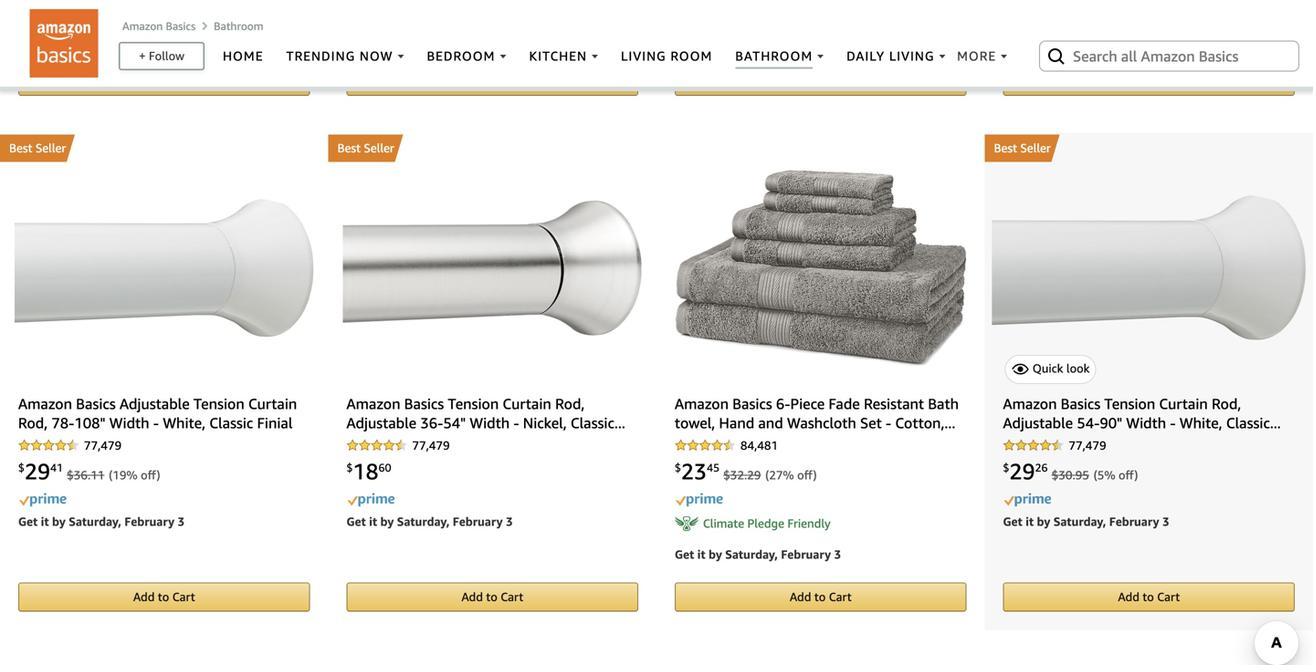 Task type: describe. For each thing, give the bounding box(es) containing it.
get it by saturday, february 3 for $ 18 60
[[347, 515, 513, 529]]

basics
[[166, 20, 196, 32]]

. for $ 29 26 $ 30 . 95 ( 5% off )
[[1073, 469, 1076, 483]]

best seller link for $ 29 26 $ 30 . 95 ( 5% off )
[[985, 135, 1314, 162]]

29 inside $ 23 45 $ 32 . 29 ( 27% off )
[[747, 469, 761, 483]]

29 for $ 29 26 $ 30 . 95 ( 5% off )
[[1010, 459, 1035, 485]]

$ left the 45
[[675, 462, 681, 475]]

get for $ 29 41 $ 36 . 11 ( 19% off )
[[18, 515, 38, 529]]

get it by saturday, february 3 for $ 29 41 $ 36 . 11 ( 19% off )
[[18, 515, 185, 529]]

follow
[[149, 49, 185, 63]]

$ 18 60
[[347, 459, 391, 485]]

84,481
[[741, 439, 778, 453]]

best for $ 29 41 $ 36 . 11 ( 19% off )
[[9, 141, 32, 155]]

45
[[707, 462, 720, 475]]

it for $ 29 41 $ 36 . 11 ( 19% off )
[[41, 515, 49, 529]]

seller for $ 18 60
[[364, 141, 394, 155]]

30
[[1059, 469, 1073, 483]]

$ 29 26 $ 30 . 95 ( 5% off )
[[1003, 459, 1139, 485]]

$ right the 26
[[1052, 469, 1059, 483]]

look
[[1067, 362, 1090, 376]]

27%
[[769, 469, 794, 483]]

bathroom
[[214, 20, 264, 32]]

( for $ 23 45 $ 32 . 29 ( 27% off )
[[766, 469, 769, 483]]

$ left the 26
[[1003, 462, 1010, 475]]

by down climate
[[709, 548, 722, 562]]

77,479 for $ 29 41 $ 36 . 11 ( 19% off )
[[84, 439, 122, 453]]

it for $ 29 26 $ 30 . 95 ( 5% off )
[[1026, 515, 1034, 529]]

off for $ 29 41 $ 36 . 11 ( 19% off )
[[141, 469, 157, 483]]

+
[[139, 49, 146, 63]]

get it by saturday, february 3 down pledge
[[675, 548, 841, 562]]

Search all Amazon Basics search field
[[1073, 41, 1270, 72]]

seller for $ 29 41 $ 36 . 11 ( 19% off )
[[35, 141, 66, 155]]

february for $ 18 60
[[453, 515, 503, 529]]

saturday, for $ 29 26 $ 30 . 95 ( 5% off )
[[1054, 515, 1107, 529]]

amazon basics 6-piece fade resistant bath towel, hand and washcloth set - cotton, gray, 14.25" l x 10.85" w image
[[675, 170, 967, 367]]

amazon
[[122, 20, 163, 32]]

( for $ 29 41 $ 36 . 11 ( 19% off )
[[109, 469, 113, 483]]

3 for $ 29 41 $ 36 . 11 ( 19% off )
[[178, 515, 185, 529]]

get it by saturday, february 3 up '+'
[[18, 16, 185, 30]]

95
[[1076, 469, 1090, 483]]

. for $ 29 41 $ 36 . 11 ( 19% off )
[[88, 469, 91, 483]]

saturday, for $ 29 41 $ 36 . 11 ( 19% off )
[[69, 515, 121, 529]]

amazon basics link
[[122, 20, 196, 32]]

off for $ 29 26 $ 30 . 95 ( 5% off )
[[1119, 469, 1135, 483]]

5%
[[1098, 469, 1116, 483]]



Task type: vqa. For each thing, say whether or not it's contained in the screenshot.
checkbox image inside Charlotte Bronte 'Link'
no



Task type: locate. For each thing, give the bounding box(es) containing it.
get for $ 29 26 $ 30 . 95 ( 5% off )
[[1003, 515, 1023, 529]]

1 horizontal spatial (
[[766, 469, 769, 483]]

best seller link
[[0, 135, 328, 162], [328, 135, 657, 162], [985, 135, 1314, 162]]

( right 95
[[1094, 469, 1098, 483]]

amazon basics tension curtain rod, adjustable 36-54" width - nickel, classic finial image
[[343, 200, 642, 336]]

february for $ 29 26 $ 30 . 95 ( 5% off )
[[1110, 515, 1160, 529]]

. right 41
[[88, 469, 91, 483]]

0 horizontal spatial 29
[[25, 459, 50, 485]]

friendly
[[788, 517, 831, 531]]

3 for $ 18 60
[[506, 515, 513, 529]]

best seller link for $ 29 41 $ 36 . 11 ( 19% off )
[[0, 135, 328, 162]]

0 horizontal spatial (
[[109, 469, 113, 483]]

.
[[88, 469, 91, 483], [744, 469, 747, 483], [1073, 469, 1076, 483]]

seller for $ 29 26 $ 30 . 95 ( 5% off )
[[1021, 141, 1051, 155]]

amazon basics tension curtain rod, adjustable 54-90" width - white, classic finial image
[[992, 195, 1306, 341]]

3 seller from the left
[[1021, 141, 1051, 155]]

0 horizontal spatial best
[[9, 141, 32, 155]]

off right the 19% on the left of the page
[[141, 469, 157, 483]]

60
[[379, 462, 391, 475]]

11
[[91, 469, 105, 483]]

best seller for $ 29 26 $ 30 . 95 ( 5% off )
[[994, 141, 1051, 155]]

2 horizontal spatial )
[[1135, 469, 1139, 483]]

best seller for $ 29 41 $ 36 . 11 ( 19% off )
[[9, 141, 66, 155]]

3 best seller from the left
[[994, 141, 1051, 155]]

search image
[[1046, 45, 1068, 67]]

( inside $ 23 45 $ 32 . 29 ( 27% off )
[[766, 469, 769, 483]]

off inside $ 29 26 $ 30 . 95 ( 5% off )
[[1119, 469, 1135, 483]]

) inside $ 23 45 $ 32 . 29 ( 27% off )
[[813, 469, 817, 483]]

. inside $ 29 41 $ 36 . 11 ( 19% off )
[[88, 469, 91, 483]]

2 best seller from the left
[[338, 141, 394, 155]]

$
[[18, 462, 25, 475], [347, 462, 353, 475], [675, 462, 681, 475], [1003, 462, 1010, 475], [67, 469, 74, 483], [724, 469, 730, 483], [1052, 469, 1059, 483]]

. for $ 23 45 $ 32 . 29 ( 27% off )
[[744, 469, 747, 483]]

) for $ 29 41 $ 36 . 11 ( 19% off )
[[157, 469, 160, 483]]

climate pledge friendly
[[703, 517, 831, 531]]

29 left 36
[[25, 459, 50, 485]]

1 horizontal spatial off
[[798, 469, 813, 483]]

1 seller from the left
[[35, 141, 66, 155]]

by for $ 29 41 $ 36 . 11 ( 19% off )
[[52, 515, 66, 529]]

off inside $ 29 41 $ 36 . 11 ( 19% off )
[[141, 469, 157, 483]]

) right 5%
[[1135, 469, 1139, 483]]

saturday,
[[69, 16, 121, 30], [69, 515, 121, 529], [397, 515, 450, 529], [1054, 515, 1107, 529], [725, 548, 778, 562]]

) inside $ 29 41 $ 36 . 11 ( 19% off )
[[157, 469, 160, 483]]

+ follow button
[[120, 43, 203, 69]]

pledge
[[748, 517, 785, 531]]

by
[[52, 16, 66, 30], [52, 515, 66, 529], [380, 515, 394, 529], [1037, 515, 1051, 529], [709, 548, 722, 562]]

1 off from the left
[[141, 469, 157, 483]]

. inside $ 29 26 $ 30 . 95 ( 5% off )
[[1073, 469, 1076, 483]]

get it by saturday, february 3 down 95
[[1003, 515, 1170, 529]]

best for $ 29 26 $ 30 . 95 ( 5% off )
[[994, 141, 1018, 155]]

2 horizontal spatial best seller
[[994, 141, 1051, 155]]

$ left 60
[[347, 462, 353, 475]]

amazon basics adjustable tension curtain rod, 78-108" width - white, classic finial image
[[15, 199, 314, 337]]

18
[[353, 459, 379, 485]]

2 77,479 from the left
[[412, 439, 450, 453]]

)
[[157, 469, 160, 483], [813, 469, 817, 483], [1135, 469, 1139, 483]]

3 ( from the left
[[1094, 469, 1098, 483]]

3 off from the left
[[1119, 469, 1135, 483]]

1 horizontal spatial best
[[338, 141, 361, 155]]

77,479 for $ 29 26 $ 30 . 95 ( 5% off )
[[1069, 439, 1107, 453]]

29 for $ 29 41 $ 36 . 11 ( 19% off )
[[25, 459, 50, 485]]

best
[[9, 141, 32, 155], [338, 141, 361, 155], [994, 141, 1018, 155]]

29 left 30
[[1010, 459, 1035, 485]]

$ right 41
[[67, 469, 74, 483]]

2 . from the left
[[744, 469, 747, 483]]

best seller
[[9, 141, 66, 155], [338, 141, 394, 155], [994, 141, 1051, 155]]

) for $ 29 26 $ 30 . 95 ( 5% off )
[[1135, 469, 1139, 483]]

3
[[178, 16, 185, 30], [178, 515, 185, 529], [506, 515, 513, 529], [1163, 515, 1170, 529], [834, 548, 841, 562]]

amazon basics logo image
[[30, 9, 98, 78]]

1 horizontal spatial )
[[813, 469, 817, 483]]

quick look
[[1033, 362, 1090, 376]]

off right 27%
[[798, 469, 813, 483]]

1 best from the left
[[9, 141, 32, 155]]

1 horizontal spatial 77,479
[[412, 439, 450, 453]]

1 best seller link from the left
[[0, 135, 328, 162]]

saturday, for $ 18 60
[[397, 515, 450, 529]]

1 . from the left
[[88, 469, 91, 483]]

$ inside "$ 18 60"
[[347, 462, 353, 475]]

3 best from the left
[[994, 141, 1018, 155]]

0 horizontal spatial 77,479
[[84, 439, 122, 453]]

2 ( from the left
[[766, 469, 769, 483]]

0 horizontal spatial off
[[141, 469, 157, 483]]

it for $ 18 60
[[369, 515, 377, 529]]

3 best seller link from the left
[[985, 135, 1314, 162]]

0 horizontal spatial best seller
[[9, 141, 66, 155]]

best seller for $ 18 60
[[338, 141, 394, 155]]

29 right 32
[[747, 469, 761, 483]]

best for $ 18 60
[[338, 141, 361, 155]]

best seller link for $ 18 60
[[328, 135, 657, 162]]

february for $ 29 41 $ 36 . 11 ( 19% off )
[[125, 515, 175, 529]]

off
[[141, 469, 157, 483], [798, 469, 813, 483], [1119, 469, 1135, 483]]

2 horizontal spatial .
[[1073, 469, 1076, 483]]

+ follow
[[139, 49, 185, 63]]

32
[[730, 469, 744, 483]]

( right 11
[[109, 469, 113, 483]]

2 best seller link from the left
[[328, 135, 657, 162]]

1 77,479 from the left
[[84, 439, 122, 453]]

1 ( from the left
[[109, 469, 113, 483]]

) inside $ 29 26 $ 30 . 95 ( 5% off )
[[1135, 469, 1139, 483]]

1 ) from the left
[[157, 469, 160, 483]]

$ 29 41 $ 36 . 11 ( 19% off )
[[18, 459, 160, 485]]

0 horizontal spatial seller
[[35, 141, 66, 155]]

0 horizontal spatial .
[[88, 469, 91, 483]]

0 horizontal spatial )
[[157, 469, 160, 483]]

41
[[50, 462, 63, 475]]

29
[[25, 459, 50, 485], [1010, 459, 1035, 485], [747, 469, 761, 483]]

2 horizontal spatial 77,479
[[1069, 439, 1107, 453]]

2 horizontal spatial (
[[1094, 469, 1098, 483]]

19%
[[113, 469, 138, 483]]

) for $ 23 45 $ 32 . 29 ( 27% off )
[[813, 469, 817, 483]]

quick look button
[[1005, 355, 1097, 384]]

( inside $ 29 26 $ 30 . 95 ( 5% off )
[[1094, 469, 1098, 483]]

) right the 19% on the left of the page
[[157, 469, 160, 483]]

climate
[[703, 517, 745, 531]]

$ right the 45
[[724, 469, 730, 483]]

amazon basics
[[122, 20, 196, 32]]

. down 84,481
[[744, 469, 747, 483]]

1 horizontal spatial 29
[[747, 469, 761, 483]]

off for $ 23 45 $ 32 . 29 ( 27% off )
[[798, 469, 813, 483]]

3 . from the left
[[1073, 469, 1076, 483]]

bathroom link
[[214, 20, 264, 32]]

$ left 41
[[18, 462, 25, 475]]

2 seller from the left
[[364, 141, 394, 155]]

2 horizontal spatial best
[[994, 141, 1018, 155]]

by down 41
[[52, 515, 66, 529]]

1 horizontal spatial best seller
[[338, 141, 394, 155]]

3 ) from the left
[[1135, 469, 1139, 483]]

by for $ 29 26 $ 30 . 95 ( 5% off )
[[1037, 515, 1051, 529]]

by left the amazon
[[52, 16, 66, 30]]

. inside $ 23 45 $ 32 . 29 ( 27% off )
[[744, 469, 747, 483]]

. left 5%
[[1073, 469, 1076, 483]]

1 horizontal spatial seller
[[364, 141, 394, 155]]

off right 5%
[[1119, 469, 1135, 483]]

77,479 for $ 18 60
[[412, 439, 450, 453]]

$ 23 45 $ 32 . 29 ( 27% off )
[[675, 459, 817, 485]]

it
[[41, 16, 49, 30], [41, 515, 49, 529], [369, 515, 377, 529], [1026, 515, 1034, 529], [698, 548, 706, 562]]

get for $ 18 60
[[347, 515, 366, 529]]

2 horizontal spatial seller
[[1021, 141, 1051, 155]]

quick
[[1033, 362, 1064, 376]]

get it by saturday, february 3 down 60
[[347, 515, 513, 529]]

(
[[109, 469, 113, 483], [766, 469, 769, 483], [1094, 469, 1098, 483]]

by down the 26
[[1037, 515, 1051, 529]]

get
[[18, 16, 38, 30], [18, 515, 38, 529], [347, 515, 366, 529], [1003, 515, 1023, 529], [675, 548, 694, 562]]

36
[[74, 469, 88, 483]]

77,479
[[84, 439, 122, 453], [412, 439, 450, 453], [1069, 439, 1107, 453]]

26
[[1035, 462, 1048, 475]]

by down "$ 18 60" in the left of the page
[[380, 515, 394, 529]]

2 horizontal spatial 29
[[1010, 459, 1035, 485]]

( right 32
[[766, 469, 769, 483]]

1 horizontal spatial .
[[744, 469, 747, 483]]

get it by saturday, february 3 down 11
[[18, 515, 185, 529]]

2 best from the left
[[338, 141, 361, 155]]

1 best seller from the left
[[9, 141, 66, 155]]

february
[[125, 16, 175, 30], [125, 515, 175, 529], [453, 515, 503, 529], [1110, 515, 1160, 529], [781, 548, 831, 562]]

2 horizontal spatial off
[[1119, 469, 1135, 483]]

by for $ 18 60
[[380, 515, 394, 529]]

3 for $ 29 26 $ 30 . 95 ( 5% off )
[[1163, 515, 1170, 529]]

seller
[[35, 141, 66, 155], [364, 141, 394, 155], [1021, 141, 1051, 155]]

23
[[681, 459, 707, 485]]

get it by saturday, february 3
[[18, 16, 185, 30], [18, 515, 185, 529], [347, 515, 513, 529], [1003, 515, 1170, 529], [675, 548, 841, 562]]

( inside $ 29 41 $ 36 . 11 ( 19% off )
[[109, 469, 113, 483]]

get it by saturday, february 3 for $ 29 26 $ 30 . 95 ( 5% off )
[[1003, 515, 1170, 529]]

) right 27%
[[813, 469, 817, 483]]

3 77,479 from the left
[[1069, 439, 1107, 453]]

( for $ 29 26 $ 30 . 95 ( 5% off )
[[1094, 469, 1098, 483]]

2 ) from the left
[[813, 469, 817, 483]]

2 off from the left
[[798, 469, 813, 483]]

off inside $ 23 45 $ 32 . 29 ( 27% off )
[[798, 469, 813, 483]]



